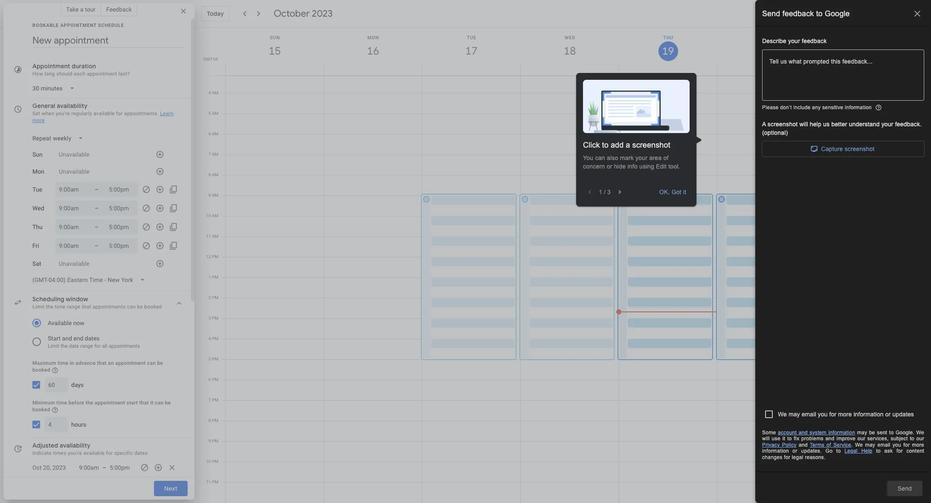 Task type: vqa. For each thing, say whether or not it's contained in the screenshot.
the rightmost dates
yes



Task type: locate. For each thing, give the bounding box(es) containing it.
appointment for duration
[[87, 71, 117, 77]]

8 am from the top
[[212, 234, 218, 239]]

time for minimum
[[56, 400, 67, 406]]

pm down 3 pm
[[212, 336, 218, 341]]

0 horizontal spatial dates
[[85, 335, 100, 342]]

2 vertical spatial time
[[56, 400, 67, 406]]

adjusted availability indicate times you're available for specific dates
[[32, 441, 148, 456]]

column header
[[225, 28, 324, 76], [324, 28, 422, 76], [422, 28, 521, 76], [520, 28, 619, 76], [619, 28, 718, 76], [717, 28, 816, 76], [816, 28, 914, 76]]

available right regularly
[[93, 111, 115, 116]]

5 for 5 am
[[208, 111, 211, 116]]

limit
[[32, 304, 44, 310], [48, 343, 59, 349]]

limit down scheduling
[[32, 304, 44, 310]]

availability for adjusted
[[60, 441, 90, 449]]

4 pm from the top
[[212, 316, 218, 320]]

am down 6 am
[[212, 152, 218, 157]]

10 pm from the top
[[212, 439, 218, 443]]

be for window
[[137, 304, 143, 310]]

appointment left the start
[[95, 400, 125, 406]]

11 for 11 pm
[[206, 480, 211, 484]]

am up 7 am
[[212, 131, 218, 136]]

1 vertical spatial 11
[[206, 480, 211, 484]]

1 am from the top
[[212, 90, 218, 95]]

0 vertical spatial range
[[67, 304, 80, 310]]

1 horizontal spatial for
[[106, 450, 113, 456]]

8 pm from the top
[[212, 398, 218, 402]]

– for fri
[[95, 242, 99, 249]]

the inside start and end dates limit the date range for all appointments
[[60, 343, 68, 349]]

be inside "minimum time before the appointment start that it can be booked"
[[165, 400, 171, 406]]

1 vertical spatial 5
[[209, 357, 211, 361]]

end
[[74, 335, 83, 342]]

5 pm from the top
[[212, 336, 218, 341]]

9 up '10 pm' at the left of page
[[209, 439, 211, 443]]

time inside scheduling window limit the time range that appointments can be booked
[[55, 304, 65, 310]]

pm for 5 pm
[[212, 357, 218, 361]]

12 pm from the top
[[212, 480, 218, 484]]

1 9 from the top
[[208, 193, 211, 198]]

0 horizontal spatial for
[[94, 343, 101, 349]]

limit down "start"
[[48, 343, 59, 349]]

the down scheduling
[[46, 304, 53, 310]]

6
[[208, 131, 211, 136], [209, 377, 211, 382]]

that inside scheduling window limit the time range that appointments can be booked
[[82, 304, 91, 310]]

available inside adjusted availability indicate times you're available for specific dates
[[83, 450, 105, 456]]

should
[[56, 71, 72, 77]]

2 vertical spatial for
[[106, 450, 113, 456]]

2 horizontal spatial that
[[139, 400, 149, 406]]

dates
[[85, 335, 100, 342], [135, 450, 148, 456]]

2 6 from the top
[[209, 377, 211, 382]]

availability for general
[[57, 102, 88, 110]]

1 vertical spatial range
[[80, 343, 93, 349]]

each
[[74, 71, 85, 77]]

next button
[[154, 481, 188, 496]]

row
[[222, 11, 914, 503]]

range inside start and end dates limit the date range for all appointments
[[80, 343, 93, 349]]

5
[[208, 111, 211, 116], [209, 357, 211, 361]]

1 vertical spatial available
[[83, 450, 105, 456]]

that left an
[[97, 360, 107, 366]]

for left specific
[[106, 450, 113, 456]]

6 am from the top
[[212, 193, 218, 198]]

sat
[[32, 260, 41, 267]]

range inside scheduling window limit the time range that appointments can be booked
[[67, 304, 80, 310]]

1 vertical spatial can
[[147, 360, 156, 366]]

pm down the 4 pm
[[212, 357, 218, 361]]

1 vertical spatial appointments
[[109, 343, 140, 349]]

availability up the times at the left bottom
[[60, 441, 90, 449]]

1 unavailable from the top
[[59, 151, 89, 158]]

2 9 from the top
[[209, 439, 211, 443]]

before
[[69, 400, 84, 406]]

an
[[108, 360, 114, 366]]

am up 5 am
[[212, 90, 218, 95]]

9 am
[[208, 193, 218, 198]]

2 11 from the top
[[206, 480, 211, 484]]

pm down '10 pm' at the left of page
[[212, 480, 218, 484]]

unavailable for mon
[[59, 168, 89, 175]]

pm for 9 pm
[[212, 439, 218, 443]]

more
[[32, 117, 45, 123]]

1 vertical spatial 4
[[209, 336, 211, 341]]

7
[[208, 152, 211, 157], [209, 398, 211, 402]]

pm up 8 pm
[[212, 398, 218, 402]]

0 vertical spatial you're
[[56, 111, 70, 116]]

1 vertical spatial you're
[[68, 450, 82, 456]]

0 vertical spatial unavailable
[[59, 151, 89, 158]]

2 8 from the top
[[209, 418, 211, 423]]

last?
[[118, 71, 130, 77]]

1 vertical spatial for
[[94, 343, 101, 349]]

7 am
[[208, 152, 218, 157]]

3 unavailable from the top
[[59, 260, 89, 267]]

long
[[45, 71, 55, 77]]

0 vertical spatial 6
[[208, 131, 211, 136]]

7 up 8 pm
[[209, 398, 211, 402]]

pm down '7 pm'
[[212, 418, 218, 423]]

1 vertical spatial 6
[[209, 377, 211, 382]]

the right before
[[86, 400, 93, 406]]

7 cell from the left
[[816, 11, 914, 503]]

appointments right all
[[109, 343, 140, 349]]

2 vertical spatial the
[[86, 400, 93, 406]]

2 vertical spatial that
[[139, 400, 149, 406]]

start
[[127, 400, 138, 406]]

you're right the times at the left bottom
[[68, 450, 82, 456]]

1 4 from the top
[[208, 90, 211, 95]]

4 am from the top
[[212, 152, 218, 157]]

6 pm from the top
[[212, 357, 218, 361]]

be inside scheduling window limit the time range that appointments can be booked
[[137, 304, 143, 310]]

time inside "minimum time before the appointment start that it can be booked"
[[56, 400, 67, 406]]

0 vertical spatial dates
[[85, 335, 100, 342]]

4 up 5 am
[[208, 90, 211, 95]]

can inside scheduling window limit the time range that appointments can be booked
[[127, 304, 136, 310]]

can
[[127, 304, 136, 310], [147, 360, 156, 366], [155, 400, 164, 406]]

1 5 from the top
[[208, 111, 211, 116]]

that for time
[[139, 400, 149, 406]]

0 vertical spatial appointment
[[87, 71, 117, 77]]

can for time
[[155, 400, 164, 406]]

11 up 12
[[206, 234, 211, 239]]

pm for 6 pm
[[212, 377, 218, 382]]

1 horizontal spatial that
[[97, 360, 107, 366]]

be for time
[[165, 400, 171, 406]]

pm up '7 pm'
[[212, 377, 218, 382]]

11
[[206, 234, 211, 239], [206, 480, 211, 484]]

the
[[46, 304, 53, 310], [60, 343, 68, 349], [86, 400, 93, 406]]

fri
[[32, 242, 39, 249]]

1 vertical spatial dates
[[135, 450, 148, 456]]

general availability
[[32, 102, 88, 110]]

appointment right an
[[115, 360, 146, 366]]

you're down general availability
[[56, 111, 70, 116]]

0 vertical spatial can
[[127, 304, 136, 310]]

1 vertical spatial booked
[[32, 367, 50, 373]]

0 vertical spatial time
[[55, 304, 65, 310]]

2 vertical spatial be
[[165, 400, 171, 406]]

8 pm
[[209, 418, 218, 423]]

6 pm
[[209, 377, 218, 382]]

7 for 7 pm
[[209, 398, 211, 402]]

7 pm from the top
[[212, 377, 218, 382]]

am down 8 am
[[212, 193, 218, 198]]

0 vertical spatial 7
[[208, 152, 211, 157]]

days
[[71, 381, 84, 388]]

unavailable right sun
[[59, 151, 89, 158]]

grid
[[198, 11, 921, 503]]

10 up 11 am
[[206, 213, 211, 218]]

6 up 7 am
[[208, 131, 211, 136]]

appointments
[[93, 304, 126, 310], [109, 343, 140, 349]]

appointment inside appointment duration how long should each appointment last?
[[87, 71, 117, 77]]

it
[[150, 400, 154, 406]]

9 up 10 am
[[208, 193, 211, 198]]

times
[[53, 450, 66, 456]]

appointment
[[87, 71, 117, 77], [115, 360, 146, 366], [95, 400, 125, 406]]

2 vertical spatial booked
[[32, 407, 50, 413]]

pm for 10 pm
[[212, 459, 218, 464]]

8
[[208, 172, 211, 177], [209, 418, 211, 423]]

pm down 8 pm
[[212, 439, 218, 443]]

limit inside start and end dates limit the date range for all appointments
[[48, 343, 59, 349]]

1 vertical spatial the
[[60, 343, 68, 349]]

2 unavailable from the top
[[59, 168, 89, 175]]

appointment inside "minimum time before the appointment start that it can be booked"
[[95, 400, 125, 406]]

6 for 6 pm
[[209, 377, 211, 382]]

now
[[73, 320, 84, 326]]

2 vertical spatial appointment
[[95, 400, 125, 406]]

appointments up start and end dates limit the date range for all appointments
[[93, 304, 126, 310]]

range
[[67, 304, 80, 310], [80, 343, 93, 349]]

10 for 10 pm
[[206, 459, 211, 464]]

you're inside adjusted availability indicate times you're available for specific dates
[[68, 450, 82, 456]]

the for time
[[86, 400, 93, 406]]

11 down '10 pm' at the left of page
[[206, 480, 211, 484]]

1 vertical spatial 8
[[209, 418, 211, 423]]

unavailable up window
[[59, 260, 89, 267]]

5 column header from the left
[[619, 28, 718, 76]]

appointments inside scheduling window limit the time range that appointments can be booked
[[93, 304, 126, 310]]

2 horizontal spatial for
[[116, 111, 123, 116]]

Maximum days in advance that an appointment can be booked number field
[[48, 377, 64, 392]]

appointment for time
[[115, 360, 146, 366]]

4
[[208, 90, 211, 95], [209, 336, 211, 341]]

0 vertical spatial 5
[[208, 111, 211, 116]]

1 8 from the top
[[208, 172, 211, 177]]

for left all
[[94, 343, 101, 349]]

3 cell from the left
[[421, 11, 521, 503]]

0 vertical spatial that
[[82, 304, 91, 310]]

pm down 9 pm
[[212, 459, 218, 464]]

0 vertical spatial 9
[[208, 193, 211, 198]]

schedule
[[98, 23, 124, 28]]

1 pm
[[209, 275, 218, 279]]

1 11 from the top
[[206, 234, 211, 239]]

minimum time before the appointment start that it can be booked
[[32, 400, 171, 413]]

1 vertical spatial 10
[[206, 459, 211, 464]]

6 up '7 pm'
[[209, 377, 211, 382]]

11 pm from the top
[[212, 459, 218, 464]]

2 4 from the top
[[209, 336, 211, 341]]

range down end on the left of the page
[[80, 343, 93, 349]]

2 5 from the top
[[209, 357, 211, 361]]

1 vertical spatial unavailable
[[59, 168, 89, 175]]

appointment inside "maximum time in advance that an appointment can be booked"
[[115, 360, 146, 366]]

dates inside start and end dates limit the date range for all appointments
[[85, 335, 100, 342]]

scheduling
[[32, 295, 64, 303]]

0 vertical spatial availability
[[57, 102, 88, 110]]

time
[[55, 304, 65, 310], [58, 360, 68, 366], [56, 400, 67, 406]]

0 vertical spatial 8
[[208, 172, 211, 177]]

pm for 12 pm
[[212, 254, 218, 259]]

0 vertical spatial 11
[[206, 234, 211, 239]]

0 vertical spatial 10
[[206, 213, 211, 218]]

time left before
[[56, 400, 67, 406]]

9
[[208, 193, 211, 198], [209, 439, 211, 443]]

2 horizontal spatial the
[[86, 400, 93, 406]]

8 down '7 pm'
[[209, 418, 211, 423]]

2 vertical spatial unavailable
[[59, 260, 89, 267]]

am down 9 am
[[212, 213, 218, 218]]

sun
[[32, 151, 43, 158]]

1 horizontal spatial be
[[157, 360, 163, 366]]

take a tour
[[66, 6, 96, 13]]

time for maximum
[[58, 360, 68, 366]]

0 vertical spatial the
[[46, 304, 53, 310]]

6 cell from the left
[[716, 11, 816, 503]]

the down and
[[60, 343, 68, 349]]

4 column header from the left
[[520, 28, 619, 76]]

–
[[95, 186, 99, 193], [95, 205, 99, 212], [95, 224, 99, 230], [95, 242, 99, 249], [102, 464, 106, 471]]

that inside "minimum time before the appointment start that it can be booked"
[[139, 400, 149, 406]]

0 horizontal spatial that
[[82, 304, 91, 310]]

cell
[[226, 11, 324, 503], [324, 11, 422, 503], [421, 11, 521, 503], [520, 11, 619, 503], [618, 11, 718, 503], [716, 11, 816, 503], [816, 11, 914, 503]]

availability up regularly
[[57, 102, 88, 110]]

0 horizontal spatial limit
[[32, 304, 44, 310]]

can inside "maximum time in advance that an appointment can be booked"
[[147, 360, 156, 366]]

option group
[[29, 314, 176, 351]]

unavailable right mon
[[59, 168, 89, 175]]

am down 7 am
[[212, 172, 218, 177]]

5 down the 4 pm
[[209, 357, 211, 361]]

0 vertical spatial appointments
[[93, 304, 126, 310]]

2 am from the top
[[212, 111, 218, 116]]

appointment down duration
[[87, 71, 117, 77]]

booked inside scheduling window limit the time range that appointments can be booked
[[144, 304, 162, 310]]

6 column header from the left
[[717, 28, 816, 76]]

9 pm from the top
[[212, 418, 218, 423]]

7 am from the top
[[212, 213, 218, 218]]

10
[[206, 213, 211, 218], [206, 459, 211, 464]]

set
[[32, 111, 40, 116]]

2 10 from the top
[[206, 459, 211, 464]]

8 for 8 am
[[208, 172, 211, 177]]

be
[[137, 304, 143, 310], [157, 360, 163, 366], [165, 400, 171, 406]]

am for 10 am
[[212, 213, 218, 218]]

3 am from the top
[[212, 131, 218, 136]]

1 horizontal spatial dates
[[135, 450, 148, 456]]

maximum time in advance that an appointment can be booked
[[32, 360, 163, 373]]

that left it
[[139, 400, 149, 406]]

booked inside "maximum time in advance that an appointment can be booked"
[[32, 367, 50, 373]]

0 horizontal spatial the
[[46, 304, 53, 310]]

available
[[93, 111, 115, 116], [83, 450, 105, 456]]

that down window
[[82, 304, 91, 310]]

time inside "maximum time in advance that an appointment can be booked"
[[58, 360, 68, 366]]

– for wed
[[95, 205, 99, 212]]

0 horizontal spatial be
[[137, 304, 143, 310]]

booked
[[144, 304, 162, 310], [32, 367, 50, 373], [32, 407, 50, 413]]

1 vertical spatial 7
[[209, 398, 211, 402]]

2 horizontal spatial be
[[165, 400, 171, 406]]

availability
[[57, 102, 88, 110], [60, 441, 90, 449]]

1 6 from the top
[[208, 131, 211, 136]]

7 down 6 am
[[208, 152, 211, 157]]

9 for 9 pm
[[209, 439, 211, 443]]

0 vertical spatial booked
[[144, 304, 162, 310]]

1 vertical spatial be
[[157, 360, 163, 366]]

11 for 11 am
[[206, 234, 211, 239]]

dates inside adjusted availability indicate times you're available for specific dates
[[135, 450, 148, 456]]

2 vertical spatial can
[[155, 400, 164, 406]]

0 vertical spatial be
[[137, 304, 143, 310]]

am up 12 pm
[[212, 234, 218, 239]]

10 for 10 am
[[206, 213, 211, 218]]

dates right end on the left of the page
[[85, 335, 100, 342]]

appointment duration how long should each appointment last?
[[32, 62, 130, 77]]

0 vertical spatial limit
[[32, 304, 44, 310]]

the for window
[[46, 304, 53, 310]]

1 horizontal spatial the
[[60, 343, 68, 349]]

available left specific
[[83, 450, 105, 456]]

grid containing gmt-04
[[198, 11, 921, 503]]

available now
[[48, 320, 84, 326]]

1 horizontal spatial limit
[[48, 343, 59, 349]]

am up 6 am
[[212, 111, 218, 116]]

pm for 1 pm
[[212, 275, 218, 279]]

1 vertical spatial time
[[58, 360, 68, 366]]

Minimum amount of hours before the start of the appointment that it can be booked number field
[[48, 417, 64, 432]]

1 vertical spatial 9
[[209, 439, 211, 443]]

range down window
[[67, 304, 80, 310]]

booked for window
[[144, 304, 162, 310]]

booked inside "minimum time before the appointment start that it can be booked"
[[32, 407, 50, 413]]

2 pm
[[209, 295, 218, 300]]

availability inside adjusted availability indicate times you're available for specific dates
[[60, 441, 90, 449]]

2 7 from the top
[[209, 398, 211, 402]]

1 vertical spatial that
[[97, 360, 107, 366]]

pm right 2
[[212, 295, 218, 300]]

04
[[213, 57, 218, 61]]

2 pm from the top
[[212, 275, 218, 279]]

1 vertical spatial limit
[[48, 343, 59, 349]]

dates right specific
[[135, 450, 148, 456]]

limit inside scheduling window limit the time range that appointments can be booked
[[32, 304, 44, 310]]

pm right 1
[[212, 275, 218, 279]]

time left in
[[58, 360, 68, 366]]

unavailable
[[59, 151, 89, 158], [59, 168, 89, 175], [59, 260, 89, 267]]

3 pm from the top
[[212, 295, 218, 300]]

pm right 12
[[212, 254, 218, 259]]

5 up 6 am
[[208, 111, 211, 116]]

4 down "3"
[[209, 336, 211, 341]]

1 vertical spatial appointment
[[115, 360, 146, 366]]

10 up 11 pm
[[206, 459, 211, 464]]

5 am from the top
[[212, 172, 218, 177]]

for left appointments.
[[116, 111, 123, 116]]

pm right "3"
[[212, 316, 218, 320]]

0 vertical spatial 4
[[208, 90, 211, 95]]

time down scheduling
[[55, 304, 65, 310]]

can inside "minimum time before the appointment start that it can be booked"
[[155, 400, 164, 406]]

4 for 4 am
[[208, 90, 211, 95]]

the inside scheduling window limit the time range that appointments can be booked
[[46, 304, 53, 310]]

1 pm from the top
[[212, 254, 218, 259]]

1 7 from the top
[[208, 152, 211, 157]]

6 for 6 am
[[208, 131, 211, 136]]

bookable appointment schedule
[[32, 23, 124, 28]]

the inside "minimum time before the appointment start that it can be booked"
[[86, 400, 93, 406]]

8 down 7 am
[[208, 172, 211, 177]]

1 vertical spatial availability
[[60, 441, 90, 449]]

1 10 from the top
[[206, 213, 211, 218]]



Task type: describe. For each thing, give the bounding box(es) containing it.
pm for 4 pm
[[212, 336, 218, 341]]

tue
[[32, 186, 42, 193]]

duration
[[72, 62, 96, 70]]

regularly
[[71, 111, 92, 116]]

take a tour button
[[61, 3, 101, 16]]

5 for 5 pm
[[209, 357, 211, 361]]

11 pm
[[206, 480, 218, 484]]

am for 11 am
[[212, 234, 218, 239]]

am for 4 am
[[212, 90, 218, 95]]

learn
[[160, 111, 174, 116]]

0 vertical spatial available
[[93, 111, 115, 116]]

pm for 8 pm
[[212, 418, 218, 423]]

next
[[164, 485, 177, 492]]

tour
[[85, 6, 96, 13]]

booked for time
[[32, 407, 50, 413]]

learn more link
[[32, 111, 174, 123]]

8 am
[[208, 172, 218, 177]]

today
[[207, 10, 224, 17]]

unavailable for sat
[[59, 260, 89, 267]]

when
[[42, 111, 54, 116]]

advance
[[76, 360, 96, 366]]

bookable
[[32, 23, 59, 28]]

october
[[274, 8, 310, 20]]

am for 5 am
[[212, 111, 218, 116]]

date
[[69, 343, 79, 349]]

take
[[66, 6, 79, 13]]

3 column header from the left
[[422, 28, 521, 76]]

7 column header from the left
[[816, 28, 914, 76]]

1 column header from the left
[[225, 28, 324, 76]]

9 pm
[[209, 439, 218, 443]]

specific
[[114, 450, 133, 456]]

1 cell from the left
[[226, 11, 324, 503]]

12
[[206, 254, 211, 259]]

3 pm
[[209, 316, 218, 320]]

7 pm
[[209, 398, 218, 402]]

8 for 8 pm
[[209, 418, 211, 423]]

10 pm
[[206, 459, 218, 464]]

0 vertical spatial for
[[116, 111, 123, 116]]

that for window
[[82, 304, 91, 310]]

unavailable for sun
[[59, 151, 89, 158]]

maximum
[[32, 360, 56, 366]]

9 for 9 am
[[208, 193, 211, 198]]

october 2023
[[274, 8, 333, 20]]

2023
[[312, 8, 333, 20]]

1
[[209, 275, 211, 279]]

pm for 11 pm
[[212, 480, 218, 484]]

indicate
[[32, 450, 52, 456]]

pm for 7 pm
[[212, 398, 218, 402]]

am for 7 am
[[212, 152, 218, 157]]

pm for 2 pm
[[212, 295, 218, 300]]

window
[[66, 295, 88, 303]]

feedback button
[[101, 3, 137, 16]]

set when you're regularly available for appointments.
[[32, 111, 159, 116]]

2 column header from the left
[[324, 28, 422, 76]]

appointments.
[[124, 111, 159, 116]]

general
[[32, 102, 55, 110]]

5 pm
[[209, 357, 218, 361]]

hours
[[71, 421, 86, 428]]

10 am
[[206, 213, 218, 218]]

option group containing available now
[[29, 314, 176, 351]]

in
[[70, 360, 74, 366]]

appointment
[[32, 62, 70, 70]]

am for 9 am
[[212, 193, 218, 198]]

12 pm
[[206, 254, 218, 259]]

7 for 7 am
[[208, 152, 211, 157]]

be inside "maximum time in advance that an appointment can be booked"
[[157, 360, 163, 366]]

for inside start and end dates limit the date range for all appointments
[[94, 343, 101, 349]]

pm for 3 pm
[[212, 316, 218, 320]]

2 cell from the left
[[324, 11, 422, 503]]

can for window
[[127, 304, 136, 310]]

6 am
[[208, 131, 218, 136]]

appointment
[[60, 23, 97, 28]]

available
[[48, 320, 72, 326]]

and
[[62, 335, 72, 342]]

5 am
[[208, 111, 218, 116]]

start and end dates limit the date range for all appointments
[[48, 335, 140, 349]]

4 cell from the left
[[520, 11, 619, 503]]

4 am
[[208, 90, 218, 95]]

gmt-04
[[203, 57, 218, 61]]

minimum
[[32, 400, 55, 406]]

learn more
[[32, 111, 174, 123]]

today button
[[201, 6, 229, 21]]

thu
[[32, 224, 43, 230]]

4 pm
[[209, 336, 218, 341]]

5 cell from the left
[[618, 11, 718, 503]]

for inside adjusted availability indicate times you're available for specific dates
[[106, 450, 113, 456]]

feedback
[[106, 6, 132, 13]]

start
[[48, 335, 61, 342]]

scheduling window limit the time range that appointments can be booked
[[32, 295, 162, 310]]

am for 8 am
[[212, 172, 218, 177]]

gmt-
[[203, 57, 213, 61]]

mon
[[32, 168, 44, 175]]

that inside "maximum time in advance that an appointment can be booked"
[[97, 360, 107, 366]]

am for 6 am
[[212, 131, 218, 136]]

Add title text field
[[32, 34, 184, 47]]

adjusted
[[32, 441, 58, 449]]

– for thu
[[95, 224, 99, 230]]

11 am
[[206, 234, 218, 239]]

wed
[[32, 205, 44, 212]]

appointments inside start and end dates limit the date range for all appointments
[[109, 343, 140, 349]]

how
[[32, 71, 43, 77]]

all
[[102, 343, 107, 349]]

a
[[80, 6, 83, 13]]

4 for 4 pm
[[209, 336, 211, 341]]

3
[[209, 316, 211, 320]]

2
[[209, 295, 211, 300]]

– for tue
[[95, 186, 99, 193]]



